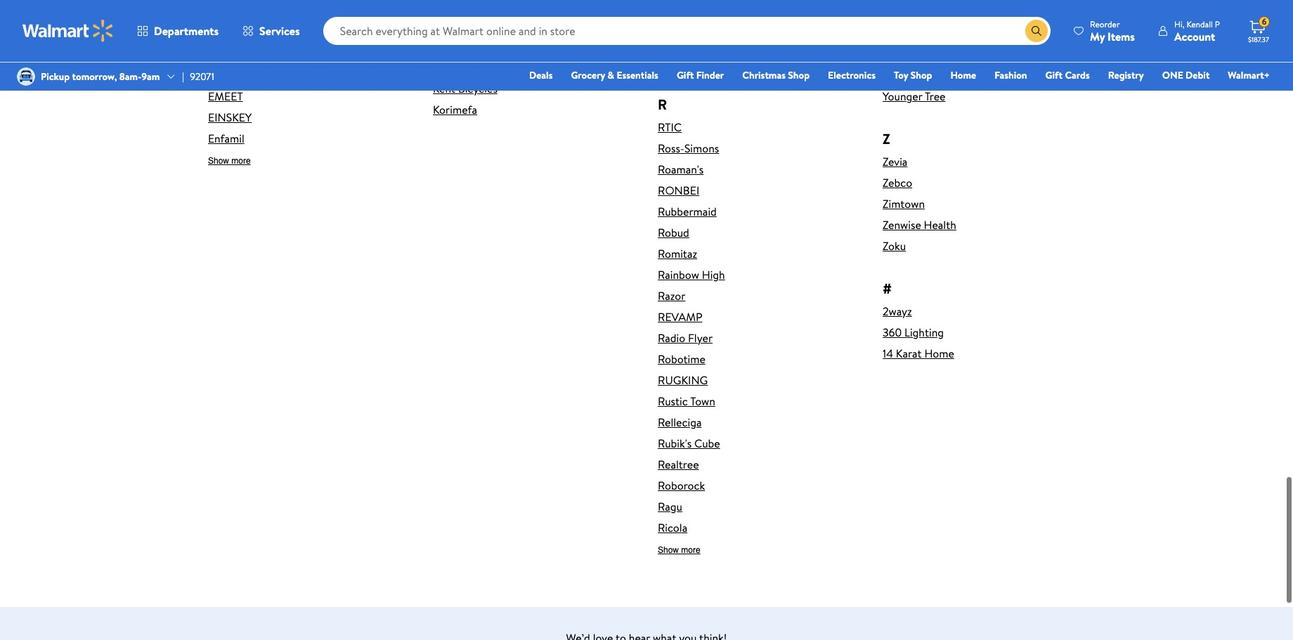 Task type: vqa. For each thing, say whether or not it's contained in the screenshot.
Top Flash Deals
no



Task type: locate. For each thing, give the bounding box(es) containing it.
p
[[1215, 18, 1220, 30]]

1 vertical spatial home
[[925, 346, 954, 361]]

1 horizontal spatial more
[[681, 545, 701, 555]]

eye
[[692, 33, 709, 48]]

hi,
[[1174, 18, 1185, 30]]

tree
[[925, 88, 946, 104]]

0 vertical spatial show more button
[[208, 156, 251, 166]]

revamp link
[[658, 309, 860, 325]]

karat
[[896, 346, 922, 361]]

2 shop from the left
[[911, 68, 932, 82]]

1 vertical spatial show
[[658, 545, 679, 555]]

relleciga link
[[658, 415, 860, 430]]

show more down ricola
[[658, 545, 701, 555]]

zimtown link
[[883, 196, 1085, 211]]

0 horizontal spatial shop
[[788, 68, 810, 82]]

0 vertical spatial show
[[208, 156, 229, 166]]

show more down enfamil
[[208, 156, 251, 166]]

nutrition
[[690, 12, 735, 27]]

kent
[[433, 81, 456, 96]]

christmas
[[742, 68, 786, 82]]

1 horizontal spatial show more button
[[658, 545, 701, 556]]

grocery & essentials
[[571, 68, 659, 82]]

tomorrow,
[[72, 70, 117, 84]]

everstart
[[208, 46, 254, 62]]

show more button
[[208, 156, 251, 166], [658, 545, 701, 556]]

home link
[[944, 67, 983, 83]]

1 horizontal spatial show
[[658, 545, 679, 555]]

$187.37
[[1248, 34, 1269, 44]]

14 karat home link
[[883, 346, 1085, 361]]

ross-
[[658, 140, 685, 156]]

toy
[[894, 68, 908, 82]]

z zevia zebco zimtown zenwise health zoku
[[883, 129, 957, 254]]

grocery
[[571, 68, 605, 82]]

1 horizontal spatial shop
[[911, 68, 932, 82]]

korimefa
[[433, 102, 477, 117]]

Search search field
[[323, 17, 1051, 45]]

kendall
[[1187, 18, 1213, 30]]

rugking
[[658, 372, 708, 388]]

realtree
[[658, 457, 699, 472]]

1 horizontal spatial gift
[[1046, 68, 1063, 82]]

robotime link
[[658, 351, 860, 367]]

relleciga
[[658, 415, 702, 430]]

kleenex link
[[433, 17, 635, 33]]

zevia link
[[883, 154, 1085, 169]]

rubik's cube link
[[658, 436, 860, 451]]

shop for toy shop
[[911, 68, 932, 82]]

1 vertical spatial show more button
[[658, 545, 701, 556]]

debit
[[1186, 68, 1210, 82]]

fashion
[[995, 68, 1027, 82]]

9am
[[141, 70, 160, 84]]

rustic
[[658, 394, 688, 409]]

departments
[[154, 23, 219, 39]]

enfamil link
[[208, 131, 410, 146]]

1 gift from the left
[[677, 68, 694, 82]]

show down ricola
[[658, 545, 679, 555]]

show down enfamil
[[208, 156, 229, 166]]

roborock
[[658, 478, 705, 493]]

zebco
[[883, 175, 912, 190]]

deals link
[[523, 67, 559, 83]]

roaman's
[[658, 162, 704, 177]]

rainbow
[[658, 267, 699, 282]]

more down ricola
[[681, 545, 701, 555]]

360 lighting link
[[883, 325, 1085, 340]]

radio flyer link
[[658, 330, 860, 346]]

town
[[690, 394, 715, 409]]

home up younger tree link
[[951, 68, 976, 82]]

gift finder link
[[670, 67, 731, 83]]

gift inside 'link'
[[1046, 68, 1063, 82]]

toy shop
[[894, 68, 932, 82]]

1 horizontal spatial show more
[[658, 545, 701, 555]]

gift cards
[[1046, 68, 1090, 82]]

connection
[[451, 60, 508, 75]]

razor link
[[658, 288, 860, 304]]

gift finder
[[677, 68, 724, 82]]

rainbow high link
[[658, 267, 860, 282]]

ross-simons link
[[658, 140, 860, 156]]

christmas shop link
[[736, 67, 816, 83]]

walmart+
[[1228, 68, 1270, 82]]

show more button down enfamil
[[208, 156, 251, 166]]

show more button down ricola
[[658, 545, 701, 556]]

home
[[951, 68, 976, 82], [925, 346, 954, 361]]

one
[[1162, 68, 1183, 82]]

expert gardener everstart etepehi emeet einskey enfamil
[[208, 25, 289, 146]]

quest nutrition queer eye collection quaker
[[658, 12, 762, 69]]

kent bicycles link
[[433, 81, 635, 96]]

pickup tomorrow, 8am-9am
[[41, 70, 160, 84]]

gift left finder in the top of the page
[[677, 68, 694, 82]]

shop right christmas
[[788, 68, 810, 82]]

gift left cards
[[1046, 68, 1063, 82]]

1 shop from the left
[[788, 68, 810, 82]]

6 $187.37
[[1248, 16, 1269, 44]]

 image
[[17, 67, 35, 86]]

everstart link
[[208, 46, 410, 62]]

&
[[608, 68, 614, 82]]

2 gift from the left
[[1046, 68, 1063, 82]]

gift for gift finder
[[677, 68, 694, 82]]

shop right the toy on the right of page
[[911, 68, 932, 82]]

more down enfamil
[[231, 156, 251, 166]]

younger
[[883, 88, 923, 104]]

electronics link
[[822, 67, 882, 83]]

0 vertical spatial show more
[[208, 156, 251, 166]]

home inside the # 2wayz 360 lighting 14 karat home
[[925, 346, 954, 361]]

0 horizontal spatial gift
[[677, 68, 694, 82]]

quest
[[658, 12, 688, 27]]

ktaxon
[[433, 39, 467, 54]]

cards
[[1065, 68, 1090, 82]]

rubbermaid link
[[658, 204, 860, 219]]

rustic town link
[[658, 394, 860, 409]]

etepehi
[[208, 67, 251, 83]]

rubbermaid
[[658, 204, 717, 219]]

2wayz
[[883, 304, 912, 319]]

0 vertical spatial more
[[231, 156, 251, 166]]

home down lighting
[[925, 346, 954, 361]]

6
[[1262, 16, 1267, 28]]

shop
[[788, 68, 810, 82], [911, 68, 932, 82]]

radio
[[658, 330, 685, 346]]

yodolla
[[883, 67, 934, 83]]

reorder
[[1090, 18, 1120, 30]]

0 horizontal spatial more
[[231, 156, 251, 166]]

1 vertical spatial more
[[681, 545, 701, 555]]



Task type: describe. For each thing, give the bounding box(es) containing it.
grocery & essentials link
[[565, 67, 665, 83]]

emeet link
[[208, 88, 410, 104]]

0 horizontal spatial show more
[[208, 156, 251, 166]]

razor
[[658, 288, 686, 304]]

search icon image
[[1031, 25, 1042, 37]]

korimefa link
[[433, 102, 635, 117]]

reorder my items
[[1090, 18, 1135, 44]]

romitaz link
[[658, 246, 860, 261]]

ricola
[[658, 520, 688, 536]]

one debit link
[[1156, 67, 1216, 83]]

health
[[924, 217, 957, 233]]

enfamil
[[208, 131, 244, 146]]

ronbei
[[658, 183, 700, 198]]

romitaz
[[658, 246, 697, 261]]

robotime
[[658, 351, 706, 367]]

14
[[883, 346, 893, 361]]

zimtown
[[883, 196, 925, 211]]

quest nutrition link
[[658, 12, 860, 27]]

items
[[1108, 28, 1135, 44]]

departments button
[[125, 14, 231, 48]]

| 92071
[[182, 70, 214, 84]]

more for bottommost show more button
[[681, 545, 701, 555]]

my
[[1090, 28, 1105, 44]]

gift for gift cards
[[1046, 68, 1063, 82]]

lighting
[[905, 325, 944, 340]]

collection
[[712, 33, 762, 48]]

8am-
[[119, 70, 141, 84]]

toy shop link
[[888, 67, 939, 83]]

realtree link
[[658, 457, 860, 472]]

bicycles
[[458, 81, 498, 96]]

0 horizontal spatial show
[[208, 156, 229, 166]]

zoku link
[[883, 238, 1085, 254]]

simons
[[685, 140, 719, 156]]

younger tree link
[[883, 88, 1085, 104]]

christmas shop
[[742, 68, 810, 82]]

cube
[[694, 436, 720, 451]]

kleenex
[[433, 17, 472, 33]]

ktaxon link
[[433, 39, 635, 54]]

yarniss
[[883, 4, 916, 20]]

0 horizontal spatial show more button
[[208, 156, 251, 166]]

|
[[182, 70, 184, 84]]

ricola link
[[658, 520, 860, 536]]

pickup
[[41, 70, 70, 84]]

ragu link
[[658, 499, 860, 514]]

rtic
[[658, 119, 682, 135]]

finder
[[696, 68, 724, 82]]

revamp
[[658, 309, 702, 325]]

zoku
[[883, 238, 906, 254]]

gardener
[[243, 25, 289, 41]]

queer eye collection link
[[658, 33, 860, 48]]

shop for christmas shop
[[788, 68, 810, 82]]

services
[[259, 23, 300, 39]]

1 vertical spatial show more
[[658, 545, 701, 555]]

kid
[[433, 60, 448, 75]]

#
[[883, 279, 892, 298]]

expert gardener link
[[208, 25, 410, 41]]

0 vertical spatial home
[[951, 68, 976, 82]]

more for the left show more button
[[231, 156, 251, 166]]

ragu
[[658, 499, 682, 514]]

emeet
[[208, 88, 243, 104]]

registry
[[1108, 68, 1144, 82]]

etepehi link
[[208, 67, 410, 83]]

2wayz link
[[883, 304, 1085, 319]]

rubik's
[[658, 436, 692, 451]]

quaker
[[658, 54, 694, 69]]

zevia
[[883, 154, 908, 169]]

services button
[[231, 14, 312, 48]]

z
[[883, 129, 890, 148]]

Walmart Site-Wide search field
[[323, 17, 1051, 45]]

yodolla link
[[883, 67, 1085, 83]]

walmart image
[[22, 20, 114, 42]]

fashion link
[[988, 67, 1034, 83]]

roaman's link
[[658, 162, 860, 177]]

gift cards link
[[1039, 67, 1096, 83]]

rtic ross-simons roaman's ronbei rubbermaid robud romitaz rainbow high razor revamp radio flyer robotime rugking rustic town relleciga rubik's cube realtree roborock ragu ricola
[[658, 119, 725, 536]]

robud link
[[658, 225, 860, 240]]



